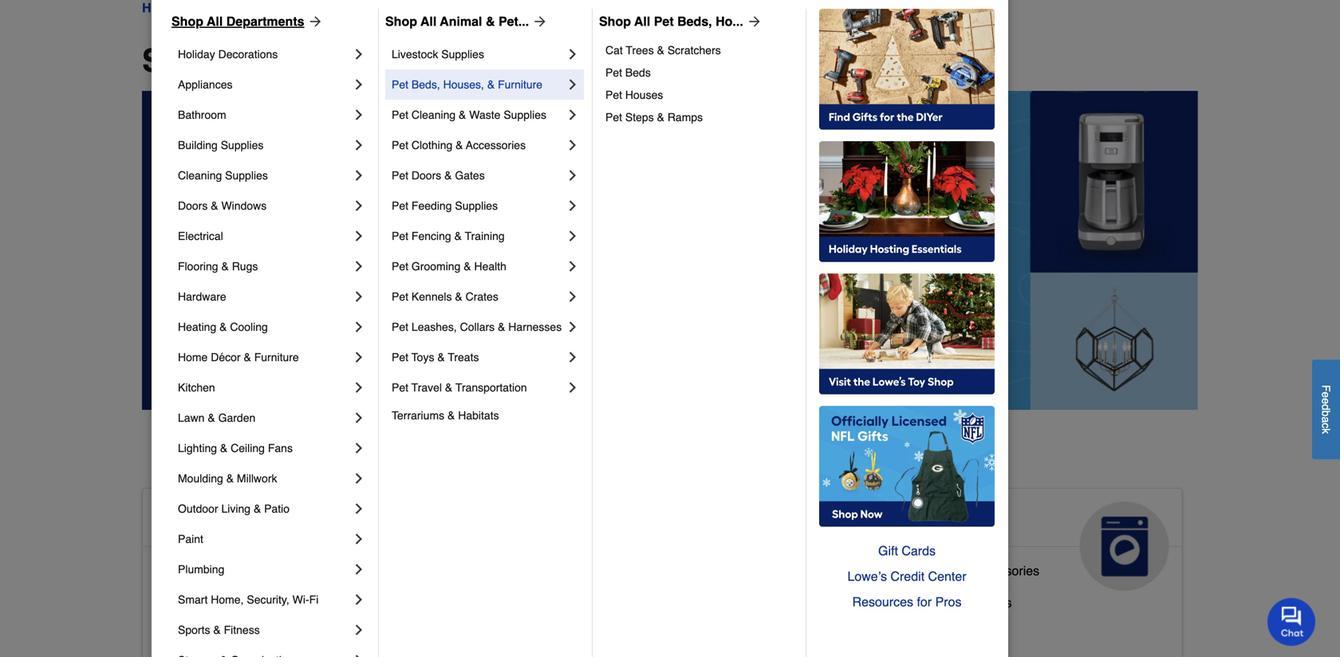 Task type: vqa. For each thing, say whether or not it's contained in the screenshot.
to inside the Deals, Inspiration and Trends We've got ideas to share.
no



Task type: describe. For each thing, give the bounding box(es) containing it.
supplies up 'windows'
[[225, 169, 268, 182]]

1 vertical spatial pet beds, houses, & furniture link
[[511, 617, 683, 649]]

resources for pros
[[852, 595, 962, 609]]

chevron right image for smart home, security, wi-fi
[[351, 592, 367, 608]]

supplies down shop all animal & pet... link
[[441, 48, 484, 61]]

chevron right image for building supplies
[[351, 137, 367, 153]]

pet beds
[[605, 66, 651, 79]]

pet leashes, collars & harnesses
[[392, 321, 562, 333]]

appliances image
[[1080, 502, 1169, 591]]

shop all departments link
[[172, 12, 324, 31]]

outdoor living & patio
[[178, 503, 290, 515]]

moulding & millwork
[[178, 472, 277, 485]]

ramps
[[668, 111, 703, 124]]

accessible for accessible home
[[156, 508, 272, 534]]

kitchen
[[178, 381, 215, 394]]

departments for shop all departments
[[226, 14, 304, 29]]

accessible home image
[[369, 502, 458, 591]]

chevron right image for sports & fitness
[[351, 622, 367, 638]]

d
[[1320, 404, 1333, 410]]

transportation
[[456, 381, 527, 394]]

chevron right image for kitchen
[[351, 380, 367, 396]]

bedroom
[[220, 595, 272, 610]]

rugs
[[232, 260, 258, 273]]

lowe's
[[848, 569, 887, 584]]

lawn & garden
[[178, 412, 256, 424]]

officially licensed n f l gifts. shop now. image
[[819, 406, 995, 527]]

animal & pet care
[[511, 508, 649, 559]]

chevron right image for cleaning supplies
[[351, 168, 367, 183]]

center
[[928, 569, 967, 584]]

fitness
[[224, 624, 260, 637]]

chevron right image for pet cleaning & waste supplies
[[565, 107, 581, 123]]

gift cards
[[878, 544, 936, 558]]

pet beds link
[[605, 61, 795, 84]]

beds
[[625, 66, 651, 79]]

electrical link
[[178, 221, 351, 251]]

shop all departments
[[142, 42, 474, 79]]

arrow right image for shop all pet beds, ho...
[[743, 14, 762, 30]]

1 horizontal spatial appliances link
[[854, 489, 1182, 591]]

accessories for appliance parts & accessories
[[971, 564, 1040, 578]]

lowe's credit center
[[848, 569, 967, 584]]

gates
[[455, 169, 485, 182]]

animal & pet care image
[[724, 502, 814, 591]]

pet travel & transportation
[[392, 381, 527, 394]]

chevron right image for appliances
[[351, 77, 367, 93]]

living
[[221, 503, 251, 515]]

security,
[[247, 594, 289, 606]]

cat trees & scratchers
[[605, 44, 721, 57]]

appliance parts & accessories
[[866, 564, 1040, 578]]

supplies down animal & pet care
[[568, 589, 617, 604]]

0 vertical spatial doors
[[412, 169, 441, 182]]

gift
[[878, 544, 898, 558]]

building
[[178, 139, 218, 152]]

hardware link
[[178, 282, 351, 312]]

chevron right image for pet clothing & accessories
[[565, 137, 581, 153]]

pet fencing & training
[[392, 230, 505, 243]]

home inside accessible entry & home "link"
[[266, 627, 300, 642]]

livestock supplies for the topmost livestock supplies link
[[392, 48, 484, 61]]

livestock for bottom livestock supplies link
[[511, 589, 564, 604]]

chevron right image for plumbing
[[351, 562, 367, 578]]

animal & pet care link
[[498, 489, 827, 591]]

plumbing link
[[178, 554, 351, 585]]

animal inside animal & pet care
[[511, 508, 585, 534]]

pet for pet cleaning & waste supplies link
[[392, 108, 408, 121]]

supplies up cleaning supplies at the top of page
[[221, 139, 264, 152]]

building supplies link
[[178, 130, 351, 160]]

pet for pet clothing & accessories link on the top
[[392, 139, 408, 152]]

all for pet
[[634, 14, 650, 29]]

trees
[[626, 44, 654, 57]]

supplies down pet doors & gates link
[[455, 199, 498, 212]]

0 vertical spatial livestock supplies link
[[392, 39, 565, 69]]

holiday decorations
[[178, 48, 278, 61]]

sports
[[178, 624, 210, 637]]

sports & fitness
[[178, 624, 260, 637]]

chevron right image for hardware
[[351, 289, 367, 305]]

a
[[1320, 417, 1333, 423]]

chevron right image for holiday decorations
[[351, 46, 367, 62]]

chevron right image for lawn & garden
[[351, 410, 367, 426]]

chevron right image for heating & cooling
[[351, 319, 367, 335]]

sports & fitness link
[[178, 615, 351, 645]]

doors & windows link
[[178, 191, 351, 221]]

1 vertical spatial houses,
[[570, 621, 617, 636]]

terrariums & habitats
[[392, 409, 499, 422]]

smart home, security, wi-fi
[[178, 594, 319, 606]]

1 vertical spatial livestock supplies link
[[511, 585, 617, 617]]

chevron right image for home décor & furniture
[[351, 349, 367, 365]]

garden
[[218, 412, 256, 424]]

ho...
[[716, 14, 743, 29]]

pet inside animal & pet care
[[614, 508, 649, 534]]

pet feeding supplies
[[392, 199, 498, 212]]

pet for pet houses link
[[605, 89, 622, 101]]

0 horizontal spatial appliances
[[178, 78, 233, 91]]

decorations
[[218, 48, 278, 61]]

hardware
[[178, 290, 226, 303]]

accessible for accessible bathroom
[[156, 564, 217, 578]]

0 vertical spatial pet beds, houses, & furniture
[[392, 78, 543, 91]]

pet for pet grooming & health link
[[392, 260, 408, 273]]

0 vertical spatial bathroom
[[178, 108, 226, 121]]

outdoor
[[178, 503, 218, 515]]

pet for pet fencing & training link
[[392, 230, 408, 243]]

1 vertical spatial beds,
[[412, 78, 440, 91]]

bathroom link
[[178, 100, 351, 130]]

moulding
[[178, 472, 223, 485]]

arrow right image for shop all departments
[[304, 14, 324, 30]]

holiday
[[178, 48, 215, 61]]

terrariums
[[392, 409, 444, 422]]

chevron right image for paint
[[351, 531, 367, 547]]

beverage & wine chillers
[[866, 595, 1012, 610]]

all for departments
[[207, 14, 223, 29]]

pet cleaning & waste supplies link
[[392, 100, 565, 130]]

pet for pet travel & transportation link
[[392, 381, 408, 394]]

livestock supplies for bottom livestock supplies link
[[511, 589, 617, 604]]

accessible bathroom
[[156, 564, 275, 578]]

chevron right image for pet toys & treats
[[565, 349, 581, 365]]

heating & cooling link
[[178, 312, 351, 342]]

livestock for the topmost livestock supplies link
[[392, 48, 438, 61]]

accessories for pet clothing & accessories
[[466, 139, 526, 152]]

cleaning inside cleaning supplies link
[[178, 169, 222, 182]]

toys
[[411, 351, 434, 364]]

home link
[[142, 0, 177, 18]]

holiday hosting essentials. image
[[819, 141, 995, 262]]

accessible for accessible bedroom
[[156, 595, 217, 610]]

f
[[1320, 385, 1333, 392]]

& inside 'link'
[[211, 199, 218, 212]]

chevron right image for pet beds, houses, & furniture
[[565, 77, 581, 93]]

entry
[[220, 627, 250, 642]]

shop all animal & pet... link
[[385, 12, 548, 31]]

pet clothing & accessories link
[[392, 130, 565, 160]]

training
[[465, 230, 505, 243]]

chevron right image for electrical
[[351, 228, 367, 244]]

scratchers
[[668, 44, 721, 57]]

0 vertical spatial houses,
[[443, 78, 484, 91]]

1 vertical spatial pet beds, houses, & furniture
[[511, 621, 683, 636]]

doors inside 'link'
[[178, 199, 208, 212]]

chevron right image for pet leashes, collars & harnesses
[[565, 319, 581, 335]]

cooling
[[230, 321, 268, 333]]

1 horizontal spatial furniture
[[498, 78, 543, 91]]

kennels
[[412, 290, 452, 303]]

accessible for accessible entry & home
[[156, 627, 217, 642]]

pet doors & gates link
[[392, 160, 565, 191]]

plumbing
[[178, 563, 224, 576]]

home,
[[211, 594, 244, 606]]

enjoy savings year-round. no matter what you're shopping for, find what you need at a great price. image
[[142, 91, 1198, 410]]

chevron right image for pet grooming & health
[[565, 258, 581, 274]]



Task type: locate. For each thing, give the bounding box(es) containing it.
1 vertical spatial accessories
[[971, 564, 1040, 578]]

2 horizontal spatial furniture
[[632, 621, 683, 636]]

0 vertical spatial cleaning
[[412, 108, 456, 121]]

1 vertical spatial animal
[[511, 508, 585, 534]]

accessories inside appliance parts & accessories link
[[971, 564, 1040, 578]]

pet for pet feeding supplies link
[[392, 199, 408, 212]]

chevron right image for pet fencing & training
[[565, 228, 581, 244]]

chevron right image for livestock supplies
[[565, 46, 581, 62]]

0 vertical spatial beds,
[[677, 14, 712, 29]]

doors & windows
[[178, 199, 267, 212]]

find gifts for the diyer. image
[[819, 9, 995, 130]]

chevron right image for flooring & rugs
[[351, 258, 367, 274]]

chevron right image for doors & windows
[[351, 198, 367, 214]]

pet for the 'pet toys & treats' link
[[392, 351, 408, 364]]

2 accessible from the top
[[156, 564, 217, 578]]

crates
[[466, 290, 498, 303]]

cleaning supplies
[[178, 169, 268, 182]]

accessible inside accessible bedroom link
[[156, 595, 217, 610]]

wi-
[[293, 594, 309, 606]]

chevron right image for moulding & millwork
[[351, 471, 367, 487]]

kitchen link
[[178, 373, 351, 403]]

appliances up cards
[[866, 508, 986, 534]]

accessible inside accessible entry & home "link"
[[156, 627, 217, 642]]

beverage
[[866, 595, 921, 610]]

resources for pros link
[[819, 590, 995, 615]]

1 horizontal spatial livestock supplies
[[511, 589, 617, 604]]

k
[[1320, 428, 1333, 434]]

& inside animal & pet care
[[592, 508, 608, 534]]

terrariums & habitats link
[[392, 403, 581, 428]]

1 horizontal spatial arrow right image
[[529, 14, 548, 30]]

home décor & furniture
[[178, 351, 299, 364]]

0 horizontal spatial beds,
[[412, 78, 440, 91]]

accessible inside accessible home link
[[156, 508, 272, 534]]

0 vertical spatial appliances
[[178, 78, 233, 91]]

1 horizontal spatial animal
[[511, 508, 585, 534]]

1 horizontal spatial shop
[[385, 14, 417, 29]]

1 vertical spatial appliances link
[[854, 489, 1182, 591]]

arrow right image inside shop all departments link
[[304, 14, 324, 30]]

0 vertical spatial animal
[[440, 14, 482, 29]]

0 vertical spatial livestock
[[392, 48, 438, 61]]

shop inside shop all pet beds, ho... link
[[599, 14, 631, 29]]

arrow right image
[[304, 14, 324, 30], [529, 14, 548, 30], [743, 14, 762, 30]]

all inside shop all pet beds, ho... link
[[634, 14, 650, 29]]

arrow right image inside shop all animal & pet... link
[[529, 14, 548, 30]]

pet clothing & accessories
[[392, 139, 526, 152]]

appliances
[[178, 78, 233, 91], [866, 508, 986, 534]]

pet leashes, collars & harnesses link
[[392, 312, 565, 342]]

visit the lowe's toy shop. image
[[819, 274, 995, 395]]

appliance
[[866, 564, 923, 578]]

smart home, security, wi-fi link
[[178, 585, 351, 615]]

chat invite button image
[[1268, 598, 1316, 646]]

1 shop from the left
[[172, 14, 203, 29]]

waste
[[469, 108, 501, 121]]

2 e from the top
[[1320, 398, 1333, 404]]

0 horizontal spatial appliances link
[[178, 69, 351, 100]]

accessories inside pet clothing & accessories link
[[466, 139, 526, 152]]

all inside shop all departments link
[[207, 14, 223, 29]]

accessible bedroom
[[156, 595, 272, 610]]

0 vertical spatial furniture
[[498, 78, 543, 91]]

pet for pet leashes, collars & harnesses link
[[392, 321, 408, 333]]

pet steps & ramps link
[[605, 106, 795, 128]]

cleaning up clothing
[[412, 108, 456, 121]]

0 horizontal spatial accessories
[[466, 139, 526, 152]]

pet grooming & health link
[[392, 251, 565, 282]]

home décor & furniture link
[[178, 342, 351, 373]]

2 vertical spatial furniture
[[632, 621, 683, 636]]

pet fencing & training link
[[392, 221, 565, 251]]

0 horizontal spatial animal
[[440, 14, 482, 29]]

1 vertical spatial bathroom
[[220, 564, 275, 578]]

animal inside shop all animal & pet... link
[[440, 14, 482, 29]]

chevron right image for lighting & ceiling fans
[[351, 440, 367, 456]]

1 vertical spatial departments
[[279, 42, 474, 79]]

fi
[[309, 594, 319, 606]]

shop for shop all pet beds, ho...
[[599, 14, 631, 29]]

e up d
[[1320, 392, 1333, 398]]

cleaning supplies link
[[178, 160, 351, 191]]

beverage & wine chillers link
[[866, 592, 1012, 624]]

1 vertical spatial livestock
[[511, 589, 564, 604]]

chillers
[[969, 595, 1012, 610]]

shop all animal & pet...
[[385, 14, 529, 29]]

0 vertical spatial appliances link
[[178, 69, 351, 100]]

cleaning down building
[[178, 169, 222, 182]]

paint
[[178, 533, 203, 546]]

credit
[[891, 569, 925, 584]]

2 shop from the left
[[385, 14, 417, 29]]

steps
[[625, 111, 654, 124]]

doors
[[412, 169, 441, 182], [178, 199, 208, 212]]

arrow right image inside shop all pet beds, ho... link
[[743, 14, 762, 30]]

f e e d b a c k button
[[1312, 360, 1340, 459]]

livestock supplies link down shop all animal & pet... link
[[392, 39, 565, 69]]

pet for the pet beds link
[[605, 66, 622, 79]]

lowe's credit center link
[[819, 564, 995, 590]]

0 horizontal spatial shop
[[172, 14, 203, 29]]

chevron right image for pet travel & transportation
[[565, 380, 581, 396]]

harnesses
[[508, 321, 562, 333]]

collars
[[460, 321, 495, 333]]

1 horizontal spatial beds,
[[534, 621, 566, 636]]

1 accessible from the top
[[156, 508, 272, 534]]

chevron right image for bathroom
[[351, 107, 367, 123]]

appliances link up chillers
[[854, 489, 1182, 591]]

chevron right image for pet kennels & crates
[[565, 289, 581, 305]]

1 vertical spatial cleaning
[[178, 169, 222, 182]]

livestock supplies down care at the bottom of the page
[[511, 589, 617, 604]]

livestock supplies link down care at the bottom of the page
[[511, 585, 617, 617]]

lawn & garden link
[[178, 403, 351, 433]]

1 horizontal spatial doors
[[412, 169, 441, 182]]

doors up feeding at the top of page
[[412, 169, 441, 182]]

appliance parts & accessories link
[[866, 560, 1040, 592]]

2 arrow right image from the left
[[529, 14, 548, 30]]

shop all departments
[[172, 14, 304, 29]]

pet for pet kennels & crates link at the left top of the page
[[392, 290, 408, 303]]

pet houses link
[[605, 84, 795, 106]]

accessible entry & home link
[[156, 624, 300, 656]]

bathroom up smart home, security, wi-fi
[[220, 564, 275, 578]]

pet inside "link"
[[605, 111, 622, 124]]

0 horizontal spatial livestock
[[392, 48, 438, 61]]

2 horizontal spatial beds,
[[677, 14, 712, 29]]

pet cleaning & waste supplies
[[392, 108, 546, 121]]

accessible entry & home
[[156, 627, 300, 642]]

accessible home link
[[143, 489, 471, 591]]

home inside accessible home link
[[278, 508, 341, 534]]

1 vertical spatial livestock supplies
[[511, 589, 617, 604]]

cleaning inside pet cleaning & waste supplies link
[[412, 108, 456, 121]]

shop for shop all animal & pet...
[[385, 14, 417, 29]]

chevron right image for pet feeding supplies
[[565, 198, 581, 214]]

&
[[486, 14, 495, 29], [657, 44, 664, 57], [487, 78, 495, 91], [459, 108, 466, 121], [657, 111, 664, 124], [456, 139, 463, 152], [444, 169, 452, 182], [211, 199, 218, 212], [454, 230, 462, 243], [221, 260, 229, 273], [464, 260, 471, 273], [455, 290, 462, 303], [219, 321, 227, 333], [498, 321, 505, 333], [244, 351, 251, 364], [437, 351, 445, 364], [445, 381, 453, 394], [448, 409, 455, 422], [208, 412, 215, 424], [220, 442, 228, 455], [226, 472, 234, 485], [254, 503, 261, 515], [592, 508, 608, 534], [959, 564, 968, 578], [925, 595, 933, 610], [620, 621, 629, 636], [213, 624, 221, 637], [253, 627, 262, 642]]

0 horizontal spatial houses,
[[443, 78, 484, 91]]

paint link
[[178, 524, 351, 554]]

0 horizontal spatial livestock supplies
[[392, 48, 484, 61]]

0 horizontal spatial furniture
[[254, 351, 299, 364]]

smart
[[178, 594, 208, 606]]

shop all pet beds, ho...
[[599, 14, 743, 29]]

feeding
[[412, 199, 452, 212]]

3 arrow right image from the left
[[743, 14, 762, 30]]

décor
[[211, 351, 241, 364]]

treats
[[448, 351, 479, 364]]

0 vertical spatial departments
[[226, 14, 304, 29]]

2 horizontal spatial arrow right image
[[743, 14, 762, 30]]

chevron right image
[[351, 46, 367, 62], [565, 46, 581, 62], [351, 168, 367, 183], [565, 168, 581, 183], [351, 198, 367, 214], [351, 258, 367, 274], [565, 258, 581, 274], [351, 289, 367, 305], [565, 289, 581, 305], [565, 349, 581, 365], [565, 380, 581, 396], [351, 440, 367, 456], [351, 531, 367, 547], [351, 622, 367, 638]]

3 accessible from the top
[[156, 595, 217, 610]]

1 arrow right image from the left
[[304, 14, 324, 30]]

1 horizontal spatial accessories
[[971, 564, 1040, 578]]

livestock down care at the bottom of the page
[[511, 589, 564, 604]]

resources
[[852, 595, 913, 609]]

1 horizontal spatial houses,
[[570, 621, 617, 636]]

0 vertical spatial accessories
[[466, 139, 526, 152]]

leashes,
[[412, 321, 457, 333]]

1 horizontal spatial livestock
[[511, 589, 564, 604]]

pet...
[[499, 14, 529, 29]]

pet for pet steps & ramps "link"
[[605, 111, 622, 124]]

accessories down waste
[[466, 139, 526, 152]]

shop inside shop all animal & pet... link
[[385, 14, 417, 29]]

accessible
[[156, 508, 272, 534], [156, 564, 217, 578], [156, 595, 217, 610], [156, 627, 217, 642]]

appliances link
[[178, 69, 351, 100], [854, 489, 1182, 591]]

accessible inside the accessible bathroom link
[[156, 564, 217, 578]]

2 horizontal spatial shop
[[599, 14, 631, 29]]

1 vertical spatial appliances
[[866, 508, 986, 534]]

doors up electrical
[[178, 199, 208, 212]]

patio
[[264, 503, 290, 515]]

1 vertical spatial doors
[[178, 199, 208, 212]]

2 vertical spatial beds,
[[534, 621, 566, 636]]

pet for pet doors & gates link
[[392, 169, 408, 182]]

houses
[[625, 89, 663, 101]]

appliances link down decorations
[[178, 69, 351, 100]]

parts
[[926, 564, 956, 578]]

bathroom up building
[[178, 108, 226, 121]]

1 horizontal spatial cleaning
[[412, 108, 456, 121]]

livestock down shop all animal & pet...
[[392, 48, 438, 61]]

4 accessible from the top
[[156, 627, 217, 642]]

lighting & ceiling fans link
[[178, 433, 351, 463]]

chevron right image for pet doors & gates
[[565, 168, 581, 183]]

pet toys & treats
[[392, 351, 479, 364]]

0 horizontal spatial cleaning
[[178, 169, 222, 182]]

accessories up chillers
[[971, 564, 1040, 578]]

accessible home
[[156, 508, 341, 534]]

shop inside shop all departments link
[[172, 14, 203, 29]]

e
[[1320, 392, 1333, 398], [1320, 398, 1333, 404]]

1 horizontal spatial appliances
[[866, 508, 986, 534]]

supplies right waste
[[504, 108, 546, 121]]

flooring & rugs link
[[178, 251, 351, 282]]

all for animal
[[421, 14, 437, 29]]

e up b
[[1320, 398, 1333, 404]]

habitats
[[458, 409, 499, 422]]

lawn
[[178, 412, 205, 424]]

outdoor living & patio link
[[178, 494, 351, 524]]

1 e from the top
[[1320, 392, 1333, 398]]

grooming
[[412, 260, 461, 273]]

appliances down holiday
[[178, 78, 233, 91]]

livestock supplies down shop all animal & pet...
[[392, 48, 484, 61]]

pet steps & ramps
[[605, 111, 703, 124]]

cleaning
[[412, 108, 456, 121], [178, 169, 222, 182]]

arrow right image for shop all animal & pet...
[[529, 14, 548, 30]]

chevron right image for outdoor living & patio
[[351, 501, 367, 517]]

3 shop from the left
[[599, 14, 631, 29]]

travel
[[411, 381, 442, 394]]

all
[[207, 14, 223, 29], [421, 14, 437, 29], [634, 14, 650, 29], [230, 42, 270, 79]]

pet houses
[[605, 89, 663, 101]]

fans
[[268, 442, 293, 455]]

0 vertical spatial livestock supplies
[[392, 48, 484, 61]]

chevron right image
[[351, 77, 367, 93], [565, 77, 581, 93], [351, 107, 367, 123], [565, 107, 581, 123], [351, 137, 367, 153], [565, 137, 581, 153], [565, 198, 581, 214], [351, 228, 367, 244], [565, 228, 581, 244], [351, 319, 367, 335], [565, 319, 581, 335], [351, 349, 367, 365], [351, 380, 367, 396], [351, 410, 367, 426], [351, 471, 367, 487], [351, 501, 367, 517], [351, 562, 367, 578], [351, 592, 367, 608], [351, 653, 367, 657]]

all inside shop all animal & pet... link
[[421, 14, 437, 29]]

cat trees & scratchers link
[[605, 39, 795, 61]]

0 horizontal spatial doors
[[178, 199, 208, 212]]

0 vertical spatial pet beds, houses, & furniture link
[[392, 69, 565, 100]]

departments for shop all departments
[[279, 42, 474, 79]]

0 horizontal spatial arrow right image
[[304, 14, 324, 30]]

shop for shop all departments
[[172, 14, 203, 29]]

pet travel & transportation link
[[392, 373, 565, 403]]

home inside home décor & furniture link
[[178, 351, 208, 364]]

1 vertical spatial furniture
[[254, 351, 299, 364]]

pet kennels & crates
[[392, 290, 498, 303]]

f e e d b a c k
[[1320, 385, 1333, 434]]



